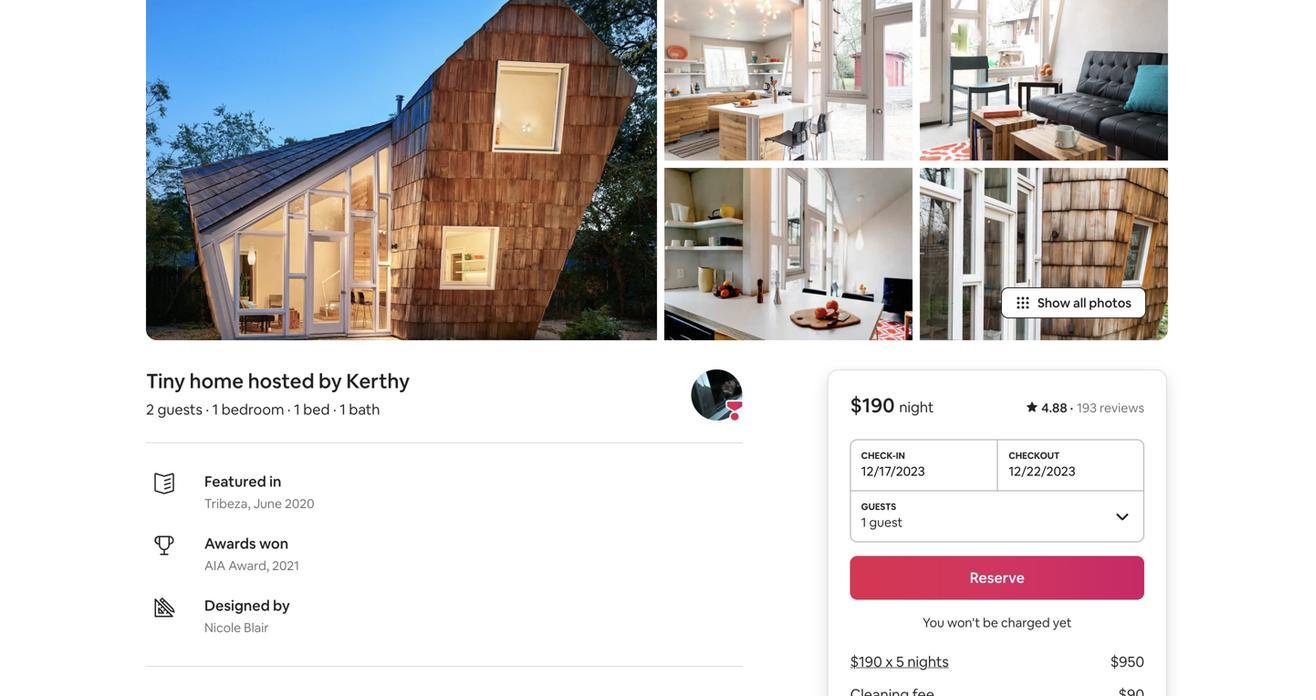 Task type: vqa. For each thing, say whether or not it's contained in the screenshot.
Featured in Tribeza, June 2020 on the bottom of the page
yes



Task type: locate. For each thing, give the bounding box(es) containing it.
tiny home hosted by kerthy 2 guests · 1 bedroom · 1 bed · 1 bath
[[146, 368, 410, 419]]

tiny
[[146, 368, 185, 394]]

$190 x 5 nights
[[851, 653, 949, 671]]

designed by nicole blair
[[204, 596, 290, 636]]

12/17/2023
[[861, 463, 925, 480]]

1 vertical spatial $190
[[851, 653, 883, 671]]

living area with a wall of windows image
[[920, 0, 1169, 161]]

1 down home on the left
[[212, 400, 218, 419]]

guests
[[157, 400, 203, 419]]

show all photos
[[1038, 295, 1132, 311]]

1 left bath in the left bottom of the page
[[340, 400, 346, 419]]

designed
[[204, 596, 270, 615]]

·
[[1070, 400, 1074, 416], [206, 400, 209, 419], [287, 400, 291, 419], [333, 400, 337, 419]]

won't
[[948, 615, 981, 631]]

bath
[[349, 400, 380, 419]]

4.88 · 193 reviews
[[1042, 400, 1145, 416]]

you
[[923, 615, 945, 631]]

reserve button
[[851, 556, 1145, 600]]

2021
[[272, 558, 299, 574]]

1
[[212, 400, 218, 419], [294, 400, 300, 419], [340, 400, 346, 419], [861, 514, 867, 531]]

all
[[1074, 295, 1087, 311]]

bedroom
[[222, 400, 284, 419]]

$190 x 5 nights button
[[851, 653, 949, 671]]

won
[[259, 534, 289, 553]]

$190 left night
[[851, 392, 895, 418]]

in
[[269, 472, 282, 491]]

nicole
[[204, 620, 241, 636]]

award,
[[228, 558, 269, 574]]

1 inside 'dropdown button'
[[861, 514, 867, 531]]

2 $190 from the top
[[851, 653, 883, 671]]

kerthy is a superhost. learn more about kerthy. image
[[691, 370, 743, 421], [691, 370, 743, 421]]

$190
[[851, 392, 895, 418], [851, 653, 883, 671]]

1 guest button
[[851, 491, 1145, 542]]

$190 left x
[[851, 653, 883, 671]]

show all photos button
[[1001, 287, 1147, 318]]

home
[[190, 368, 244, 394]]

1 left bed
[[294, 400, 300, 419]]

0 vertical spatial $190
[[851, 392, 895, 418]]

4.88
[[1042, 400, 1068, 416]]

by
[[273, 596, 290, 615]]

private, light-filled kitchen/living area image
[[665, 168, 913, 340]]

nights
[[908, 653, 949, 671]]

x
[[886, 653, 893, 671]]

blair
[[244, 620, 269, 636]]

$190 night
[[851, 392, 934, 418]]

$950
[[1111, 653, 1145, 671]]

tribeza,
[[204, 496, 251, 512]]

1 $190 from the top
[[851, 392, 895, 418]]

1 left guest
[[861, 514, 867, 531]]

· right bed
[[333, 400, 337, 419]]



Task type: describe. For each thing, give the bounding box(es) containing it.
2020
[[285, 496, 315, 512]]

awards
[[204, 534, 256, 553]]

photos
[[1089, 295, 1132, 311]]

5
[[897, 653, 905, 671]]

1 guest
[[861, 514, 903, 531]]

· left bed
[[287, 400, 291, 419]]

featured in tribeza, june 2020
[[204, 472, 315, 512]]

guest
[[870, 514, 903, 531]]

$190 for $190 x 5 nights
[[851, 653, 883, 671]]

hosted
[[248, 368, 314, 394]]

gorgeous open plan kitchen full of light image
[[665, 0, 913, 161]]

· left 193
[[1070, 400, 1074, 416]]

be
[[983, 615, 999, 631]]

the exterior is sheathed in cedar shingles, one of the older roofing finishes of texas houses valued for its termite-resistance. image
[[920, 168, 1169, 340]]

yet
[[1053, 615, 1072, 631]]

night
[[900, 398, 934, 417]]

bed
[[303, 400, 330, 419]]

awards won aia award, 2021
[[204, 534, 299, 574]]

show
[[1038, 295, 1071, 311]]

· right the guests
[[206, 400, 209, 419]]

2
[[146, 400, 154, 419]]

aia
[[204, 558, 226, 574]]

you won't be charged yet
[[923, 615, 1072, 631]]

reviews
[[1100, 400, 1145, 416]]

193
[[1077, 400, 1097, 416]]

architect-designed one-of-a-kind retreat - studio 512/nicole blair, architect image
[[146, 0, 657, 340]]

featured
[[204, 472, 266, 491]]

june
[[254, 496, 282, 512]]

reserve
[[970, 569, 1025, 587]]

by kerthy
[[319, 368, 410, 394]]

charged
[[1001, 615, 1050, 631]]

12/22/2023
[[1009, 463, 1076, 480]]

$190 for $190 night
[[851, 392, 895, 418]]



